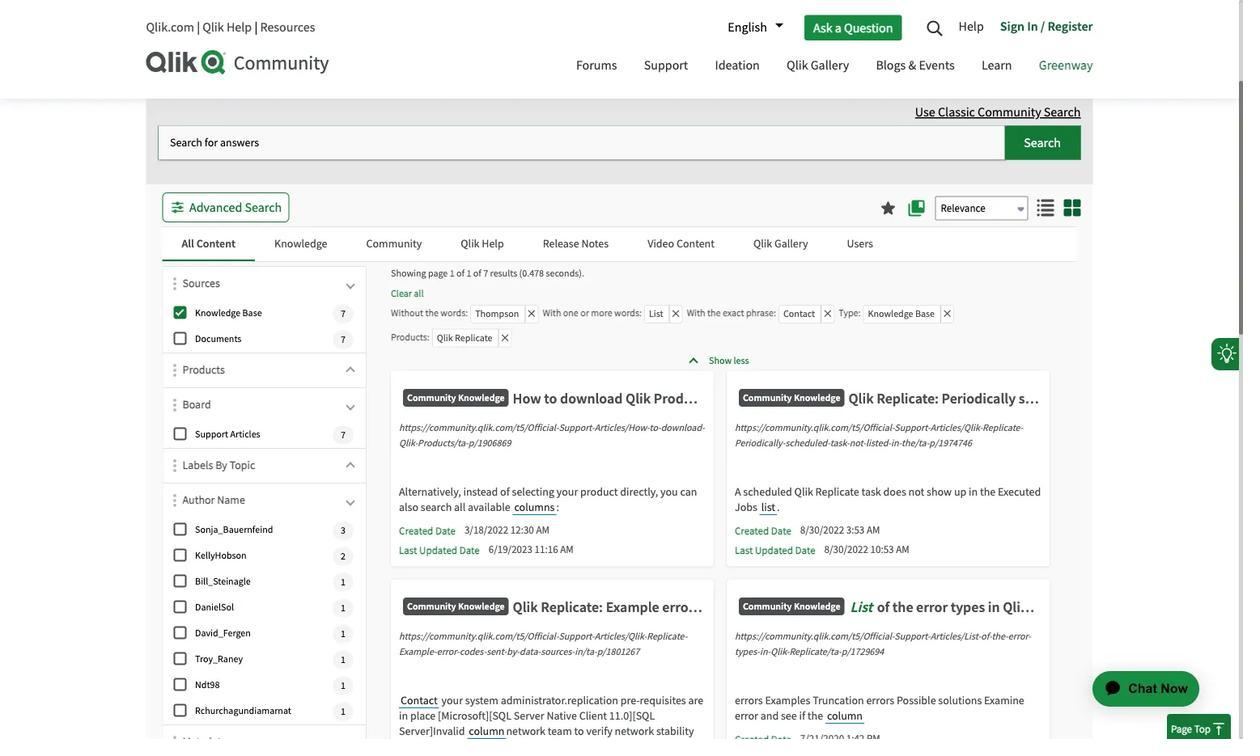 Task type: describe. For each thing, give the bounding box(es) containing it.
0 vertical spatial replicate
[[455, 332, 493, 344]]

https://community.qlik.com/t5/official-support-articles/qlik-replicate- example-error-codes-sent-by-data-sources-in/ta-p/1801267
[[399, 631, 688, 659]]

in left exec
[[1180, 390, 1192, 408]]

https://community.qlik.com/t5/official- inside https://community.qlik.com/t5/official-support-articles/list-of-the-error- types-in-qlik-replicate/ta-p/1729694
[[735, 631, 895, 644]]

to inside network team to verify network stability
[[574, 724, 584, 739]]

support- inside https://community.qlik.com/t5/official-support-articles/list-of-the-error- types-in-qlik-replicate/ta-p/1729694
[[895, 631, 931, 644]]

qlik image
[[146, 50, 227, 74]]

error- for the-
[[1008, 631, 1031, 644]]

1 | from the left
[[197, 19, 200, 36]]

qlik up https://community.qlik.com/t5/official-support-articles/qlik-replicate- example-error-codes-sent-by-data-sources-in/ta-p/1801267 at the bottom of the page
[[513, 599, 538, 617]]

https://community.qlik.com/t5/official-support-articles/how-to-download- qlik-products/ta-p/1906869
[[399, 422, 705, 450]]

community inside community link
[[234, 51, 329, 75]]

am for 8/30/2022 10:53 am
[[896, 544, 910, 557]]

search inside button
[[245, 199, 282, 216]]

and
[[761, 709, 779, 724]]

knowledge button
[[255, 227, 347, 260]]

verify
[[586, 724, 613, 739]]

sort filter image for board
[[173, 399, 176, 412]]

replicate/ta-
[[790, 646, 842, 659]]

name
[[217, 493, 245, 507]]

date down '8/30/2022 3:53 am'
[[795, 544, 816, 557]]

created date for how to download qlik products
[[399, 525, 456, 538]]

2 errors from the left
[[866, 694, 895, 708]]

sources
[[815, 599, 863, 617]]

11.0][sql
[[609, 709, 655, 724]]

0 vertical spatial scheduled
[[1019, 390, 1083, 408]]

types
[[951, 599, 985, 617]]

sent-
[[487, 646, 507, 659]]

error- for example-
[[437, 646, 460, 659]]

the left the 'exact'
[[707, 307, 721, 320]]

product
[[580, 485, 618, 499]]

date down 3/18/2022
[[459, 544, 480, 557]]

page top button
[[1167, 715, 1231, 740]]

p/1729694
[[842, 646, 884, 659]]

instead
[[463, 485, 498, 499]]

help link
[[959, 12, 992, 43]]

the inside errors    examples      truncation errors      possible solutions      examine error and see if the
[[808, 709, 823, 724]]

greenway link
[[1027, 43, 1105, 91]]

in/ta-
[[575, 646, 597, 659]]

your inside alternatively, instead of selecting your product directly, you can also search all available
[[557, 485, 578, 499]]

1 network from the left
[[506, 724, 546, 739]]

truncation
[[813, 694, 864, 708]]

english button
[[720, 14, 783, 41]]

does
[[884, 485, 906, 499]]

in- inside https://community.qlik.com/t5/official-support-articles/list-of-the-error- types-in-qlik-replicate/ta-p/1729694
[[760, 646, 771, 659]]

3/18/2022 12:30 am
[[465, 524, 550, 537]]

by-
[[507, 646, 520, 659]]

✕ for thompson
[[528, 308, 535, 321]]

server
[[514, 709, 544, 724]]

see
[[781, 709, 797, 724]]

david_fergen
[[195, 627, 251, 640]]

base for 7
[[242, 307, 262, 320]]

0 vertical spatial qlik gallery
[[787, 57, 849, 74]]

qlik up the-
[[1003, 599, 1028, 617]]

columns
[[514, 500, 555, 515]]

the inside a scheduled qlik replicate task does not show up in the executed jobs
[[980, 485, 996, 499]]

type :
[[839, 307, 861, 320]]

with for with the exact phrase :
[[687, 307, 706, 320]]

date down search at bottom
[[435, 525, 456, 538]]

labels by topic button
[[183, 457, 358, 482]]

date down list .
[[771, 525, 791, 538]]

content for video content
[[677, 236, 715, 251]]

error inside errors    examples      truncation errors      possible solutions      examine error and see if the
[[735, 709, 758, 724]]

ideation button
[[703, 43, 772, 91]]

https://community.qlik.com/t5/official- for qlik replicate: example error codes sent by data sources in
[[399, 631, 559, 644]]

2 size image from the left
[[1064, 200, 1081, 217]]

created date for qlik replicate: periodically scheduled task not
[[735, 525, 791, 538]]

sort filter image for sources
[[173, 278, 176, 291]]

use classic community search link
[[915, 104, 1081, 121]]

forums button
[[564, 43, 629, 91]]

knowledge inside community knowledge how to download qlik products
[[458, 392, 505, 404]]

users
[[847, 236, 873, 251]]

how to download qlik products link
[[513, 390, 710, 416]]

community knowledge for of the error types in qlik replicate.
[[743, 600, 841, 613]]

in right types
[[988, 599, 1000, 617]]

am for 8/30/2022 3:53 am
[[867, 524, 880, 537]]

in the exec
[[1177, 390, 1243, 408]]

0 vertical spatial column
[[827, 709, 863, 724]]

: up qlik replicate
[[466, 307, 468, 320]]

of right the page
[[457, 268, 465, 280]]

2 vertical spatial products
[[654, 390, 710, 408]]

0 horizontal spatial help
[[227, 19, 252, 36]]

✕ for contact
[[824, 308, 832, 321]]

1 vertical spatial contact
[[401, 694, 438, 708]]

bill_steinagle
[[195, 576, 251, 588]]

qlik right "ideation"
[[787, 57, 808, 74]]

11:16
[[535, 544, 558, 557]]

✕ for qlik replicate
[[501, 332, 509, 344]]

last for how to download qlik products
[[399, 544, 417, 557]]

support for support
[[644, 57, 688, 74]]

pre-
[[621, 694, 640, 708]]

possible
[[897, 694, 936, 708]]

executed
[[998, 485, 1041, 499]]

documents
[[195, 333, 242, 345]]

your system administrator.replication pre-requisites are in place [microsoft][sql server native client 11.0][sql server]invalid
[[399, 694, 704, 739]]

forums
[[576, 57, 617, 74]]

1 for bill_steinagle
[[341, 576, 346, 589]]

the right "without"
[[425, 307, 439, 320]]

qlik.com | qlik help | resources
[[146, 19, 315, 36]]

to-
[[650, 422, 661, 435]]

ndt98
[[195, 679, 220, 692]]

list containing qlik community
[[146, 12, 1049, 55]]

release notes
[[543, 236, 609, 251]]

8/30/2022 3:53 am
[[800, 524, 880, 537]]

p/1906869
[[469, 438, 511, 450]]

download
[[560, 390, 623, 408]]

board
[[183, 397, 211, 412]]

qlik up https://community.qlik.com/t5/official-support-articles/qlik-replicate- periodically-scheduled-task-not-listed-in-the/ta-p/1974746
[[849, 390, 874, 408]]

sources-
[[541, 646, 575, 659]]

knowledge base for ✕
[[868, 308, 935, 321]]

products/ta-
[[418, 438, 469, 450]]

place
[[410, 709, 436, 724]]

replicate inside a scheduled qlik replicate task does not show up in the executed jobs
[[816, 485, 859, 499]]

updated for how to download qlik products
[[419, 544, 457, 557]]

show less
[[709, 355, 749, 367]]

community inside community knowledge how to download qlik products
[[407, 392, 456, 404]]

of left results
[[473, 268, 481, 280]]

type
[[839, 307, 858, 320]]

english
[[728, 19, 767, 36]]

content for all content
[[196, 236, 236, 251]]

1 for danielsol
[[341, 602, 346, 615]]

with for with one or more words :
[[543, 307, 561, 320]]

the left exec
[[1195, 390, 1216, 408]]

created for qlik replicate: periodically scheduled task not
[[735, 525, 769, 538]]

0 horizontal spatial column
[[469, 724, 505, 739]]

: right the 'exact'
[[774, 307, 776, 320]]

2 horizontal spatial error
[[916, 599, 948, 617]]

8/30/2022 for 8/30/2022 3:53 am
[[800, 524, 844, 537]]

1 for troy_raney
[[341, 654, 346, 667]]

https://community.qlik.com/t5/official- for how to download qlik products
[[399, 422, 559, 435]]

last updated date for how to download qlik products
[[399, 544, 480, 557]]

codes-
[[460, 646, 487, 659]]

the/ta-
[[902, 438, 930, 450]]

7 for documents
[[341, 333, 346, 346]]

knowledge up documents
[[195, 307, 241, 320]]

knowledge right type :
[[868, 308, 914, 321]]

3 sort filter image from the top
[[173, 737, 176, 740]]

articles
[[230, 428, 260, 441]]

articles/qlik- for qlik replicate: example error codes sent by data sources in
[[595, 631, 647, 644]]

in right sources
[[866, 599, 878, 617]]

: down users
[[858, 307, 861, 320]]

1 horizontal spatial .
[[777, 500, 780, 515]]

ask a question
[[813, 19, 893, 36]]

page
[[428, 268, 448, 280]]

community knowledge for in the exec
[[743, 392, 841, 404]]

8/30/2022 for 8/30/2022 10:53 am
[[825, 544, 868, 557]]

of inside alternatively, instead of selecting your product directly, you can also search all available
[[500, 485, 510, 499]]

products :
[[391, 331, 430, 344]]

0 horizontal spatial error
[[662, 599, 694, 617]]

greenway
[[1039, 57, 1093, 74]]

task for scheduled
[[1086, 390, 1112, 408]]

of up https://community.qlik.com/t5/official-support-articles/list-of-the-error- types-in-qlik-replicate/ta-p/1729694
[[877, 599, 890, 617]]

examples
[[765, 694, 811, 708]]

0 horizontal spatial to
[[544, 390, 557, 408]]

your inside your system administrator.replication pre-requisites are in place [microsoft][sql server native client 11.0][sql server]invalid
[[442, 694, 463, 708]]

list of the error types in qlik replicate.
[[850, 599, 1093, 617]]

qlik up phrase
[[754, 236, 772, 251]]

sign in / register link
[[992, 12, 1093, 43]]

replicate.
[[1031, 599, 1093, 617]]

2 network from the left
[[615, 724, 654, 739]]

exec
[[1219, 390, 1243, 408]]

also
[[399, 500, 419, 515]]

by
[[216, 458, 227, 473]]

qlik- inside https://community.qlik.com/t5/official-support-articles/how-to-download- qlik-products/ta-p/1906869
[[399, 438, 418, 450]]

(0.478
[[519, 268, 544, 280]]

1 errors from the left
[[735, 694, 763, 708]]

community link
[[146, 50, 548, 75]]

qlik replicate: periodically scheduled task not
[[849, 390, 1139, 408]]

created for how to download qlik products
[[399, 525, 433, 538]]

labels by topic
[[183, 458, 255, 473]]

by
[[766, 599, 781, 617]]

team
[[548, 724, 572, 739]]

1 horizontal spatial not
[[1115, 390, 1136, 408]]

updated for qlik replicate: periodically scheduled task not
[[755, 544, 793, 557]]

8/30/2022 10:53 am
[[825, 544, 910, 557]]

less
[[734, 355, 749, 367]]

help inside help "link"
[[959, 18, 984, 34]]



Task type: vqa. For each thing, say whether or not it's contained in the screenshot.


Task type: locate. For each thing, give the bounding box(es) containing it.
2 sort filter image from the top
[[173, 495, 176, 507]]

created date down search at bottom
[[399, 525, 456, 538]]

2 horizontal spatial help
[[959, 18, 984, 34]]

qlik community link
[[146, 25, 234, 42]]

0 vertical spatial task
[[1086, 390, 1112, 408]]

to right how
[[544, 390, 557, 408]]

your left product
[[557, 485, 578, 499]]

8/30/2022 down '8/30/2022 3:53 am'
[[825, 544, 868, 557]]

knowledge base right type :
[[868, 308, 935, 321]]

1 vertical spatial support
[[195, 428, 228, 441]]

a
[[835, 19, 842, 36]]

1 size image from the left
[[1037, 200, 1054, 217]]

qlik up articles/how- on the bottom
[[626, 390, 651, 408]]

0 vertical spatial gallery
[[811, 57, 849, 74]]

gallery down ask
[[811, 57, 849, 74]]

2 horizontal spatial products
[[654, 390, 710, 408]]

replicate- for qlik replicate: example error codes sent by data sources in
[[647, 631, 688, 644]]

0 vertical spatial replicate:
[[877, 390, 939, 408]]

to right team
[[574, 724, 584, 739]]

https://community.qlik.com/t5/official-support-articles/qlik-replicate- periodically-scheduled-task-not-listed-in-the/ta-p/1974746
[[735, 422, 1023, 450]]

1 vertical spatial qlik-
[[771, 646, 790, 659]]

created down jobs
[[735, 525, 769, 538]]

in
[[1180, 390, 1192, 408], [969, 485, 978, 499], [866, 599, 878, 617], [988, 599, 1000, 617], [399, 709, 408, 724]]

7 left "without"
[[341, 308, 346, 320]]

video content button
[[628, 227, 734, 260]]

1 horizontal spatial with
[[687, 307, 706, 320]]

all right search at bottom
[[454, 500, 466, 515]]

1 vertical spatial to
[[574, 724, 584, 739]]

all inside alternatively, instead of selecting your product directly, you can also search all available
[[454, 500, 466, 515]]

knowledge inside community knowledge qlik replicate: example error codes sent by data sources in
[[458, 600, 505, 613]]

qlik.com link
[[146, 19, 194, 36]]

1 last from the left
[[399, 544, 417, 557]]

sort filter image
[[173, 278, 176, 291], [173, 399, 176, 412], [173, 460, 176, 473]]

1 horizontal spatial contact
[[784, 308, 815, 321]]

example
[[606, 599, 659, 617]]

1 horizontal spatial products
[[391, 331, 427, 344]]

qlik help button
[[441, 227, 523, 260]]

1 vertical spatial sort filter image
[[173, 495, 176, 507]]

labels
[[183, 458, 213, 473]]

0 horizontal spatial errors
[[735, 694, 763, 708]]

knowledge base
[[195, 307, 262, 320], [868, 308, 935, 321]]

0 horizontal spatial in-
[[760, 646, 771, 659]]

https://community.qlik.com/t5/official- up p/1906869
[[399, 422, 559, 435]]

support- inside https://community.qlik.com/t5/official-support-articles/how-to-download- qlik-products/ta-p/1906869
[[559, 422, 595, 435]]

a
[[735, 485, 741, 499]]

the inside list
[[289, 25, 307, 42]]

all
[[182, 236, 194, 251]]

with left one
[[543, 307, 561, 320]]

1 horizontal spatial in-
[[891, 438, 902, 450]]

in- down by
[[760, 646, 771, 659]]

column down [microsoft][sql
[[469, 724, 505, 739]]

1 horizontal spatial scheduled
[[1019, 390, 1083, 408]]

page top
[[1171, 723, 1211, 736]]

0 horizontal spatial last
[[399, 544, 417, 557]]

am right 10:53
[[896, 544, 910, 557]]

support- inside https://community.qlik.com/t5/official-support-articles/qlik-replicate- example-error-codes-sent-by-data-sources-in/ta-p/1801267
[[559, 631, 595, 644]]

2 created date from the left
[[735, 525, 791, 538]]

https://community.qlik.com/t5/official-support-articles/list-of-the-error- types-in-qlik-replicate/ta-p/1729694
[[735, 631, 1031, 659]]

without
[[391, 307, 423, 320]]

qlik gallery down ask
[[787, 57, 849, 74]]

or
[[581, 307, 589, 320]]

base for ✕
[[915, 308, 935, 321]]

network team to verify network stability
[[399, 724, 694, 740]]

1 vertical spatial list
[[850, 599, 873, 617]]

column down truncation
[[827, 709, 863, 724]]

last for qlik replicate: periodically scheduled task not
[[735, 544, 753, 557]]

0 horizontal spatial articles/qlik-
[[595, 631, 647, 644]]

0 horizontal spatial replicate
[[455, 332, 493, 344]]

7 inside showing page 1 of 1 of 7 results (0.478 seconds) . clear all
[[483, 268, 488, 280]]

gallery left users
[[775, 236, 808, 251]]

0 vertical spatial products
[[391, 331, 427, 344]]

content inside video content button
[[677, 236, 715, 251]]

menu bar
[[564, 43, 1105, 91]]

replicate up '8/30/2022 3:53 am'
[[816, 485, 859, 499]]

0 horizontal spatial created
[[399, 525, 433, 538]]

0 vertical spatial sort filter image
[[173, 364, 176, 377]]

7 for knowledge base
[[341, 308, 346, 320]]

1 horizontal spatial column
[[827, 709, 863, 724]]

0 horizontal spatial |
[[197, 19, 200, 36]]

base
[[242, 307, 262, 320], [915, 308, 935, 321]]

2 last updated date from the left
[[735, 544, 816, 557]]

in- inside https://community.qlik.com/t5/official-support-articles/qlik-replicate- periodically-scheduled-task-not-listed-in-the/ta-p/1974746
[[891, 438, 902, 450]]

community knowledge qlik replicate: example error codes sent by data sources in
[[407, 599, 878, 617]]

in left "place"
[[399, 709, 408, 724]]

1 for david_fergen
[[341, 628, 346, 641]]

qlik down without the words :
[[437, 332, 453, 344]]

0 vertical spatial support
[[644, 57, 688, 74]]

support- up the/ta-
[[895, 422, 931, 435]]

errors
[[735, 694, 763, 708], [866, 694, 895, 708]]

qlik community
[[146, 25, 234, 42]]

errors up and
[[735, 694, 763, 708]]

ideation
[[715, 57, 760, 74]]

1 sort filter image from the top
[[173, 364, 176, 377]]

0 horizontal spatial replicate-
[[647, 631, 688, 644]]

1 horizontal spatial to
[[574, 724, 584, 739]]

qlik inside a scheduled qlik replicate task does not show up in the executed jobs
[[795, 485, 813, 499]]

https://community.qlik.com/t5/official- for qlik replicate: periodically scheduled task not
[[735, 422, 895, 435]]

content inside all content button
[[196, 236, 236, 251]]

0 horizontal spatial your
[[442, 694, 463, 708]]

products
[[391, 331, 427, 344], [183, 363, 225, 377], [654, 390, 710, 408]]

1 horizontal spatial replicate:
[[877, 390, 939, 408]]

column
[[827, 709, 863, 724], [469, 724, 505, 739]]

1 horizontal spatial gallery
[[811, 57, 849, 74]]

0 vertical spatial .
[[582, 268, 584, 280]]

1 with from the left
[[543, 307, 561, 320]]

of up the available
[[500, 485, 510, 499]]

the-
[[992, 631, 1008, 644]]

topic
[[230, 458, 255, 473]]

knowledge right by
[[794, 600, 841, 613]]

task for replicate
[[862, 485, 881, 499]]

0 horizontal spatial scheduled
[[743, 485, 792, 499]]

7 down board 'button'
[[341, 429, 346, 442]]

2 | from the left
[[254, 19, 258, 36]]

am up 11:16
[[536, 524, 550, 537]]

the up community link
[[289, 25, 307, 42]]

am for 6/19/2023 11:16 am
[[560, 544, 574, 557]]

1 updated from the left
[[419, 544, 457, 557]]

0 horizontal spatial contact
[[401, 694, 438, 708]]

knowledge up the codes-
[[458, 600, 505, 613]]

8/30/2022
[[800, 524, 844, 537], [825, 544, 868, 557]]

seconds)
[[546, 268, 582, 280]]

1 words from the left
[[441, 307, 466, 320]]

phrase
[[746, 307, 774, 320]]

| right 'qlik help' "link"
[[254, 19, 258, 36]]

qlik replicate: example error codes sent by data sources in link
[[513, 599, 878, 625]]

community knowledge up replicate/ta-
[[743, 600, 841, 613]]

qlik- inside https://community.qlik.com/t5/official-support-articles/list-of-the-error- types-in-qlik-replicate/ta-p/1729694
[[771, 646, 790, 659]]

1 horizontal spatial errors
[[866, 694, 895, 708]]

search
[[249, 25, 286, 42], [1044, 104, 1081, 121], [1024, 134, 1061, 151], [245, 199, 282, 216]]

8/30/2022 left 3:53
[[800, 524, 844, 537]]

types-
[[735, 646, 760, 659]]

of-
[[981, 631, 992, 644]]

https://community.qlik.com/t5/official- inside https://community.qlik.com/t5/official-support-articles/qlik-replicate- example-error-codes-sent-by-data-sources-in/ta-p/1801267
[[399, 631, 559, 644]]

error- inside https://community.qlik.com/t5/official-support-articles/list-of-the-error- types-in-qlik-replicate/ta-p/1729694
[[1008, 631, 1031, 644]]

list right more in the top left of the page
[[649, 308, 663, 321]]

support articles
[[195, 428, 260, 441]]

1 horizontal spatial list
[[850, 599, 873, 617]]

0 vertical spatial in-
[[891, 438, 902, 450]]

1 horizontal spatial error-
[[1008, 631, 1031, 644]]

support for support articles
[[195, 428, 228, 441]]

clear all button
[[391, 286, 424, 302]]

&
[[909, 57, 916, 74]]

1 vertical spatial your
[[442, 694, 463, 708]]

listed-
[[866, 438, 891, 450]]

0 vertical spatial articles/qlik-
[[931, 422, 983, 435]]

show
[[927, 485, 952, 499]]

2 community knowledge from the top
[[743, 600, 841, 613]]

scheduled-
[[786, 438, 830, 450]]

all right clear
[[414, 287, 424, 300]]

1 vertical spatial scheduled
[[743, 485, 792, 499]]

qlik up showing page 1 of 1 of 7 results (0.478 seconds) . clear all
[[461, 236, 480, 251]]

1 vertical spatial in-
[[760, 646, 771, 659]]

updated down search at bottom
[[419, 544, 457, 557]]

1 vertical spatial task
[[862, 485, 881, 499]]

support- inside https://community.qlik.com/t5/official-support-articles/qlik-replicate- periodically-scheduled-task-not-listed-in-the/ta-p/1974746
[[895, 422, 931, 435]]

sort filter image left the labels
[[173, 460, 176, 473]]

menu bar containing forums
[[564, 43, 1105, 91]]

sort filter image left the "board"
[[173, 399, 176, 412]]

0 horizontal spatial all
[[414, 287, 424, 300]]

knowledge inside button
[[274, 236, 327, 251]]

last updated date down list .
[[735, 544, 816, 557]]

articles/qlik- for qlik replicate: periodically scheduled task not
[[931, 422, 983, 435]]

gallery
[[811, 57, 849, 74], [775, 236, 808, 251]]

learn button
[[970, 43, 1024, 91]]

replicate- for qlik replicate: periodically scheduled task not
[[983, 422, 1023, 435]]

products down documents
[[183, 363, 225, 377]]

release
[[543, 236, 579, 251]]

0 vertical spatial 8/30/2022
[[800, 524, 844, 537]]

2
[[341, 550, 346, 563]]

your up [microsoft][sql
[[442, 694, 463, 708]]

replicate down thompson
[[455, 332, 493, 344]]

: down without the words :
[[427, 331, 430, 344]]

resources
[[260, 19, 315, 36]]

products button
[[183, 362, 358, 386]]

2 vertical spatial sort filter image
[[173, 460, 176, 473]]

7 left products :
[[341, 333, 346, 346]]

1 horizontal spatial qlik-
[[771, 646, 790, 659]]

1 horizontal spatial your
[[557, 485, 578, 499]]

:
[[466, 307, 468, 320], [639, 307, 642, 320], [774, 307, 776, 320], [858, 307, 861, 320], [427, 331, 430, 344], [556, 500, 559, 515]]

support up 'labels by topic'
[[195, 428, 228, 441]]

advanced
[[189, 199, 242, 216]]

with left the 'exact'
[[687, 307, 706, 320]]

0 vertical spatial qlik-
[[399, 438, 418, 450]]

task inside a scheduled qlik replicate task does not show up in the executed jobs
[[862, 485, 881, 499]]

qlik inside button
[[461, 236, 480, 251]]

https://community.qlik.com/t5/official- inside https://community.qlik.com/t5/official-support-articles/qlik-replicate- periodically-scheduled-task-not-listed-in-the/ta-p/1974746
[[735, 422, 895, 435]]

2 content from the left
[[677, 236, 715, 251]]

support button
[[632, 43, 700, 91]]

7 for support articles
[[341, 429, 346, 442]]

error left types
[[916, 599, 948, 617]]

2 vertical spatial sort filter image
[[173, 737, 176, 740]]

products for products :
[[391, 331, 427, 344]]

words up qlik replicate
[[441, 307, 466, 320]]

community inside community knowledge qlik replicate: example error codes sent by data sources in
[[407, 600, 456, 613]]

knowledge base up documents
[[195, 307, 262, 320]]

2 with from the left
[[687, 307, 706, 320]]

1 horizontal spatial last
[[735, 544, 753, 557]]

0 vertical spatial contact
[[784, 308, 815, 321]]

scheduled inside a scheduled qlik replicate task does not show up in the executed jobs
[[743, 485, 792, 499]]

the up https://community.qlik.com/t5/official-support-articles/list-of-the-error- types-in-qlik-replicate/ta-p/1729694
[[893, 599, 913, 617]]

sources button
[[183, 275, 358, 299]]

periodically-
[[735, 438, 786, 450]]

0 horizontal spatial updated
[[419, 544, 457, 557]]

sort filter image for products
[[173, 364, 176, 377]]

support- down download
[[559, 422, 595, 435]]

1 created from the left
[[399, 525, 433, 538]]

0 horizontal spatial support
[[195, 428, 228, 441]]

up
[[954, 485, 967, 499]]

1 vertical spatial sort filter image
[[173, 399, 176, 412]]

1 horizontal spatial knowledge base
[[868, 308, 935, 321]]

qlik- right "types-"
[[771, 646, 790, 659]]

in inside your system administrator.replication pre-requisites are in place [microsoft][sql server native client 11.0][sql server]invalid
[[399, 709, 408, 724]]

sort filter image
[[173, 364, 176, 377], [173, 495, 176, 507], [173, 737, 176, 740]]

clear
[[391, 287, 412, 300]]

✕ for list
[[672, 308, 680, 321]]

blogs & events button
[[864, 43, 967, 91]]

last updated date down search at bottom
[[399, 544, 480, 557]]

: right more in the top left of the page
[[639, 307, 642, 320]]

error- left sent-
[[437, 646, 460, 659]]

0 horizontal spatial .
[[582, 268, 584, 280]]

0 horizontal spatial qlik-
[[399, 438, 418, 450]]

video
[[648, 236, 674, 251]]

articles/qlik- inside https://community.qlik.com/t5/official-support-articles/qlik-replicate- periodically-scheduled-task-not-listed-in-the/ta-p/1974746
[[931, 422, 983, 435]]

client
[[579, 709, 607, 724]]

base down sources button
[[242, 307, 262, 320]]

0 horizontal spatial gallery
[[775, 236, 808, 251]]

not inside a scheduled qlik replicate task does not show up in the executed jobs
[[909, 485, 925, 499]]

1 community knowledge from the top
[[743, 392, 841, 404]]

qlik up qlik image
[[146, 25, 168, 42]]

p/1801267
[[597, 646, 640, 659]]

error- inside https://community.qlik.com/t5/official-support-articles/qlik-replicate- example-error-codes-sent-by-data-sources-in/ta-p/1801267
[[437, 646, 460, 659]]

1 created date from the left
[[399, 525, 456, 538]]

in right up
[[969, 485, 978, 499]]

support- for qlik replicate: example error codes sent by data sources in
[[559, 631, 595, 644]]

1 vertical spatial qlik gallery
[[754, 236, 808, 251]]

network down server
[[506, 724, 546, 739]]

✕ for knowledge base
[[944, 308, 951, 321]]

products inside 'button'
[[183, 363, 225, 377]]

1 horizontal spatial error
[[735, 709, 758, 724]]

0 horizontal spatial with
[[543, 307, 561, 320]]

1 horizontal spatial last updated date
[[735, 544, 816, 557]]

showing page 1 of 1 of 7 results (0.478 seconds) . clear all
[[391, 268, 584, 300]]

qlik gallery
[[787, 57, 849, 74], [754, 236, 808, 251]]

qlik right qlik.com
[[202, 19, 224, 36]]

knowledge base for 7
[[195, 307, 262, 320]]

qlik gallery link
[[775, 43, 861, 91]]

0 vertical spatial your
[[557, 485, 578, 499]]

columns :
[[514, 500, 559, 515]]

author name button
[[183, 492, 358, 516]]

3 sort filter image from the top
[[173, 460, 176, 473]]

1 horizontal spatial help
[[482, 236, 504, 251]]

search the community
[[249, 25, 373, 42]]

qlik help link
[[202, 19, 252, 36]]

all
[[414, 287, 424, 300], [454, 500, 466, 515]]

0 horizontal spatial words
[[441, 307, 466, 320]]

task-
[[830, 438, 850, 450]]

knowledge up sources button
[[274, 236, 327, 251]]

1 horizontal spatial articles/qlik-
[[931, 422, 983, 435]]

qlik
[[202, 19, 224, 36], [146, 25, 168, 42], [787, 57, 808, 74], [461, 236, 480, 251], [754, 236, 772, 251], [437, 332, 453, 344], [626, 390, 651, 408], [849, 390, 874, 408], [795, 485, 813, 499], [513, 599, 538, 617], [1003, 599, 1028, 617]]

can
[[680, 485, 697, 499]]

1 horizontal spatial size image
[[1064, 200, 1081, 217]]

0 vertical spatial community knowledge
[[743, 392, 841, 404]]

am for 3/18/2022 12:30 am
[[536, 524, 550, 537]]

1 horizontal spatial created
[[735, 525, 769, 538]]

2 sort filter image from the top
[[173, 399, 176, 412]]

| right qlik.com
[[197, 19, 200, 36]]

qlik- up "alternatively,"
[[399, 438, 418, 450]]

list for list of the error types in qlik replicate.
[[850, 599, 873, 617]]

jobs
[[735, 500, 758, 515]]

help left resources link
[[227, 19, 252, 36]]

knowledge up scheduled-
[[794, 392, 841, 404]]

sort filter image left "sources"
[[173, 278, 176, 291]]

1 vertical spatial 8/30/2022
[[825, 544, 868, 557]]

: right columns
[[556, 500, 559, 515]]

1 vertical spatial gallery
[[775, 236, 808, 251]]

support inside dropdown button
[[644, 57, 688, 74]]

2 last from the left
[[735, 544, 753, 557]]

support- up in/ta- in the bottom of the page
[[559, 631, 595, 644]]

sent
[[736, 599, 763, 617]]

1 vertical spatial replicate:
[[541, 599, 603, 617]]

sort filter image for author name
[[173, 495, 176, 507]]

help inside qlik help button
[[482, 236, 504, 251]]

replicate- inside https://community.qlik.com/t5/official-support-articles/qlik-replicate- periodically-scheduled-task-not-listed-in-the/ta-p/1974746
[[983, 422, 1023, 435]]

replicate- down 'qlik replicate: example error codes sent by data sources in' link
[[647, 631, 688, 644]]

✕
[[528, 308, 535, 321], [672, 308, 680, 321], [824, 308, 832, 321], [944, 308, 951, 321], [501, 332, 509, 344]]

2 created from the left
[[735, 525, 769, 538]]

errors    examples      truncation errors      possible solutions      examine error and see if the
[[735, 694, 1025, 724]]

1 sort filter image from the top
[[173, 278, 176, 291]]

1 last updated date from the left
[[399, 544, 480, 557]]

1 horizontal spatial updated
[[755, 544, 793, 557]]

community inside community button
[[366, 236, 422, 251]]

2 updated from the left
[[755, 544, 793, 557]]

all content
[[182, 236, 236, 251]]

1 for rchurchagundiamarnat
[[341, 706, 346, 718]]

1 vertical spatial .
[[777, 500, 780, 515]]

the right if
[[808, 709, 823, 724]]

1 vertical spatial replicate-
[[647, 631, 688, 644]]

the right up
[[980, 485, 996, 499]]

danielsol
[[195, 602, 234, 614]]

replicate: up the/ta-
[[877, 390, 939, 408]]

articles/qlik- inside https://community.qlik.com/t5/official-support-articles/qlik-replicate- example-error-codes-sent-by-data-sources-in/ta-p/1801267
[[595, 631, 647, 644]]

replicate- inside https://community.qlik.com/t5/official-support-articles/qlik-replicate- example-error-codes-sent-by-data-sources-in/ta-p/1801267
[[647, 631, 688, 644]]

qlik.com
[[146, 19, 194, 36]]

size image
[[1037, 200, 1054, 217], [1064, 200, 1081, 217]]

0 horizontal spatial network
[[506, 724, 546, 739]]

0 horizontal spatial content
[[196, 236, 236, 251]]

are
[[688, 694, 704, 708]]

list for list
[[649, 308, 663, 321]]

support- for qlik replicate: periodically scheduled task not
[[895, 422, 931, 435]]

network down 11.0][sql
[[615, 724, 654, 739]]

base right type :
[[915, 308, 935, 321]]

1 horizontal spatial all
[[454, 500, 466, 515]]

help left sign
[[959, 18, 984, 34]]

support- up possible
[[895, 631, 931, 644]]

last updated date for qlik replicate: periodically scheduled task not
[[735, 544, 816, 557]]

1 for ndt98
[[341, 680, 346, 692]]

https://community.qlik.com/t5/official- inside https://community.qlik.com/t5/official-support-articles/how-to-download- qlik-products/ta-p/1906869
[[399, 422, 559, 435]]

support- for how to download qlik products
[[559, 422, 595, 435]]

data
[[784, 599, 812, 617]]

1 vertical spatial error-
[[437, 646, 460, 659]]

7 left results
[[483, 268, 488, 280]]

community knowledge up scheduled-
[[743, 392, 841, 404]]

stability
[[656, 724, 694, 739]]

ask a question link
[[804, 15, 902, 40]]

application
[[1063, 652, 1219, 727]]

codes
[[697, 599, 733, 617]]

error- right of-
[[1008, 631, 1031, 644]]

network
[[506, 724, 546, 739], [615, 724, 654, 739]]

1 horizontal spatial replicate-
[[983, 422, 1023, 435]]

[microsoft][sql
[[438, 709, 512, 724]]

all inside showing page 1 of 1 of 7 results (0.478 seconds) . clear all
[[414, 287, 424, 300]]

created date down list
[[735, 525, 791, 538]]

articles/qlik- up p/1801267
[[595, 631, 647, 644]]

https://community.qlik.com/t5/official- up replicate/ta-
[[735, 631, 895, 644]]

2 words from the left
[[614, 307, 639, 320]]

. inside showing page 1 of 1 of 7 results (0.478 seconds) . clear all
[[582, 268, 584, 280]]

error left codes
[[662, 599, 694, 617]]

question
[[844, 19, 893, 36]]

words
[[441, 307, 466, 320], [614, 307, 639, 320]]

. right list
[[777, 500, 780, 515]]

0 vertical spatial error-
[[1008, 631, 1031, 644]]

community knowledge how to download qlik products
[[407, 390, 710, 408]]

last down jobs
[[735, 544, 753, 557]]

0 horizontal spatial created date
[[399, 525, 456, 538]]

1 horizontal spatial task
[[1086, 390, 1112, 408]]

sort filter image for labels by topic
[[173, 460, 176, 473]]

list
[[146, 12, 1049, 55]]

1 horizontal spatial replicate
[[816, 485, 859, 499]]

products for products
[[183, 363, 225, 377]]

0 horizontal spatial size image
[[1037, 200, 1054, 217]]

0 horizontal spatial not
[[909, 485, 925, 499]]

qlik help
[[461, 236, 504, 251]]

in- right not-
[[891, 438, 902, 450]]

1 content from the left
[[196, 236, 236, 251]]

0 horizontal spatial last updated date
[[399, 544, 480, 557]]

0 horizontal spatial list
[[649, 308, 663, 321]]

in inside a scheduled qlik replicate task does not show up in the executed jobs
[[969, 485, 978, 499]]

support right the forums
[[644, 57, 688, 74]]

kellyhobson
[[195, 550, 247, 562]]

0 horizontal spatial replicate:
[[541, 599, 603, 617]]



